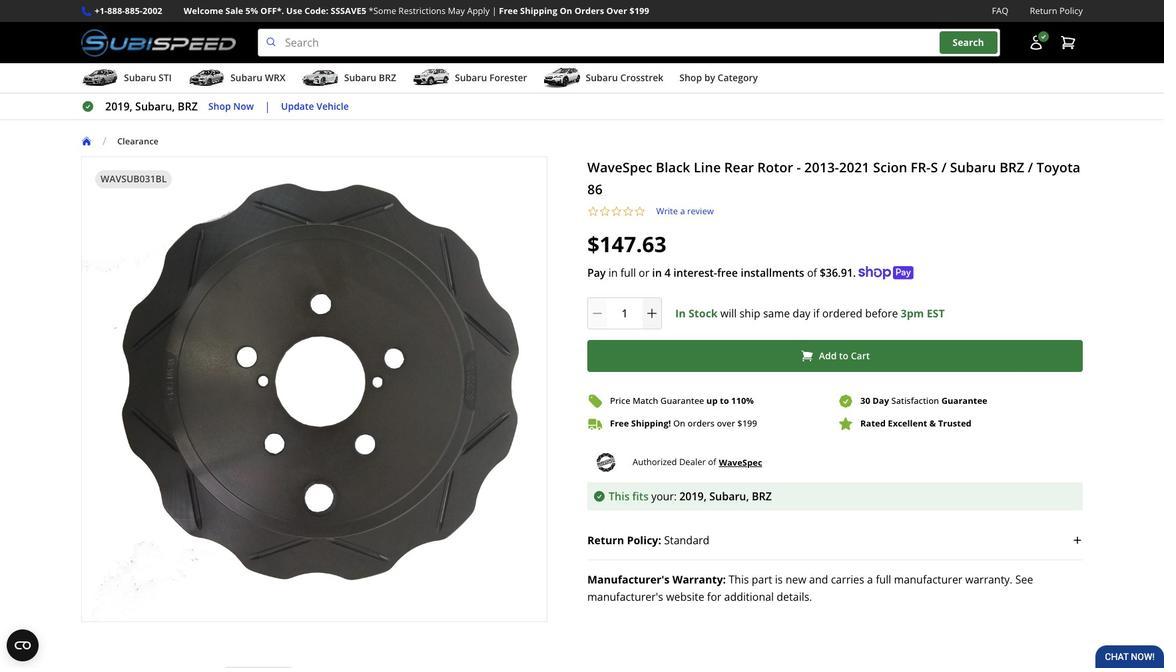 Task type: locate. For each thing, give the bounding box(es) containing it.
0 horizontal spatial this
[[609, 489, 630, 504]]

.
[[853, 266, 856, 280]]

3 empty star image from the left
[[634, 206, 646, 218]]

est
[[927, 306, 945, 321]]

rated
[[861, 418, 886, 430]]

subaru inside subaru forester dropdown button
[[455, 71, 487, 84]]

1 vertical spatial return
[[587, 533, 624, 548]]

1 vertical spatial a
[[867, 573, 873, 587]]

1 vertical spatial free
[[610, 418, 629, 430]]

write a review link
[[656, 205, 714, 218]]

1 horizontal spatial shop
[[680, 71, 702, 84]]

brz left a subaru forester thumbnail image
[[379, 71, 396, 84]]

1 horizontal spatial empty star image
[[611, 206, 622, 218]]

0 vertical spatial on
[[560, 5, 572, 17]]

1 vertical spatial of
[[708, 456, 716, 468]]

30
[[861, 395, 870, 407]]

shop left now
[[208, 100, 231, 112]]

885-
[[125, 5, 143, 17]]

additional
[[724, 590, 774, 605]]

1 vertical spatial 2019,
[[679, 489, 707, 504]]

1 horizontal spatial |
[[492, 5, 497, 17]]

guarantee
[[661, 395, 704, 407], [942, 395, 988, 407]]

$199 right over on the top
[[630, 5, 649, 17]]

2021
[[839, 159, 870, 177]]

this for part
[[729, 573, 749, 587]]

0 horizontal spatial 2019,
[[105, 99, 133, 114]]

sssave5
[[331, 5, 366, 17]]

excellent
[[888, 418, 927, 430]]

subaru right s
[[950, 159, 996, 177]]

of left $36.91
[[807, 266, 817, 280]]

subaru crosstrek
[[586, 71, 664, 84]]

1 horizontal spatial this
[[729, 573, 749, 587]]

0 horizontal spatial full
[[621, 266, 636, 280]]

0 horizontal spatial of
[[708, 456, 716, 468]]

this inside the "this part is new and carries a full manufacturer warranty. see manufacturer's website for additional details."
[[729, 573, 749, 587]]

return left policy on the right of page
[[1030, 5, 1057, 17]]

shop inside dropdown button
[[680, 71, 702, 84]]

0 horizontal spatial empty star image
[[587, 206, 599, 218]]

| right now
[[265, 99, 270, 114]]

1 horizontal spatial free
[[610, 418, 629, 430]]

&
[[930, 418, 936, 430]]

to inside button
[[839, 350, 849, 362]]

0 horizontal spatial guarantee
[[661, 395, 704, 407]]

subaru for subaru sti
[[124, 71, 156, 84]]

full inside the "this part is new and carries a full manufacturer warranty. see manufacturer's website for additional details."
[[876, 573, 891, 587]]

0 vertical spatial shop
[[680, 71, 702, 84]]

wavespec inside 'authorized dealer of wavespec'
[[719, 457, 762, 469]]

0 vertical spatial to
[[839, 350, 849, 362]]

empty star image down "86"
[[587, 206, 599, 218]]

in stock will ship same day if ordered before 3pm est
[[675, 306, 945, 321]]

1 horizontal spatial return
[[1030, 5, 1057, 17]]

1 vertical spatial subaru,
[[710, 489, 749, 504]]

*some
[[369, 5, 396, 17]]

a subaru wrx thumbnail image image
[[188, 68, 225, 88]]

shop
[[680, 71, 702, 84], [208, 100, 231, 112]]

subaru wrx
[[230, 71, 286, 84]]

search
[[953, 36, 984, 49]]

subaru sti button
[[81, 66, 172, 93]]

0 horizontal spatial wavespec
[[587, 159, 652, 177]]

of inside 'authorized dealer of wavespec'
[[708, 456, 716, 468]]

0 horizontal spatial to
[[720, 395, 729, 407]]

1 horizontal spatial /
[[942, 159, 947, 177]]

2 horizontal spatial /
[[1028, 159, 1033, 177]]

wavsub031bl
[[101, 173, 167, 185]]

now
[[233, 100, 254, 112]]

full left or
[[621, 266, 636, 280]]

wavespec
[[587, 159, 652, 177], [719, 457, 762, 469]]

a right "carries" at bottom
[[867, 573, 873, 587]]

shop left by
[[680, 71, 702, 84]]

free
[[499, 5, 518, 17], [610, 418, 629, 430]]

1 vertical spatial this
[[729, 573, 749, 587]]

subaru up now
[[230, 71, 263, 84]]

rated excellent & trusted
[[861, 418, 972, 430]]

subaru, down 'wavespec' link
[[710, 489, 749, 504]]

subaru inside subaru sti dropdown button
[[124, 71, 156, 84]]

subaru left sti
[[124, 71, 156, 84]]

return
[[1030, 5, 1057, 17], [587, 533, 624, 548]]

0 horizontal spatial subaru,
[[135, 99, 175, 114]]

if
[[813, 306, 820, 321]]

subaru inside the subaru crosstrek dropdown button
[[586, 71, 618, 84]]

subaru for subaru wrx
[[230, 71, 263, 84]]

1 horizontal spatial guarantee
[[942, 395, 988, 407]]

$199 right over
[[737, 418, 757, 430]]

/
[[103, 134, 106, 149], [942, 159, 947, 177], [1028, 159, 1033, 177]]

dealer
[[679, 456, 706, 468]]

crosstrek
[[620, 71, 664, 84]]

brz
[[379, 71, 396, 84], [178, 99, 198, 114], [1000, 159, 1025, 177], [752, 489, 772, 504]]

subaru brz button
[[302, 66, 396, 93]]

brz left toyota
[[1000, 159, 1025, 177]]

full
[[621, 266, 636, 280], [876, 573, 891, 587]]

0 vertical spatial |
[[492, 5, 497, 17]]

day
[[793, 306, 811, 321]]

0 horizontal spatial free
[[499, 5, 518, 17]]

to right up at the bottom of page
[[720, 395, 729, 407]]

forester
[[490, 71, 527, 84]]

wavespec black line rear rotor - 2013-2021 scion fr-s / subaru brz / toyota 86
[[587, 159, 1081, 199]]

2 in from the left
[[652, 266, 662, 280]]

empty star image up $147.63
[[611, 206, 622, 218]]

/ left toyota
[[1028, 159, 1033, 177]]

subaru inside wavespec black line rear rotor - 2013-2021 scion fr-s / subaru brz / toyota 86
[[950, 159, 996, 177]]

on
[[560, 5, 572, 17], [673, 418, 685, 430]]

ordered
[[822, 306, 863, 321]]

in left 4
[[652, 266, 662, 280]]

wavespec image
[[587, 453, 625, 472]]

subaru left forester
[[455, 71, 487, 84]]

is
[[775, 573, 783, 587]]

a right the write
[[680, 205, 685, 217]]

guarantee up free shipping! on orders over $199
[[661, 395, 704, 407]]

/ right the home image
[[103, 134, 106, 149]]

2 guarantee from the left
[[942, 395, 988, 407]]

in
[[609, 266, 618, 280], [652, 266, 662, 280]]

a subaru brz thumbnail image image
[[302, 68, 339, 88]]

full right "carries" at bottom
[[876, 573, 891, 587]]

price match guarantee up to 110%
[[610, 395, 754, 407]]

subaru crosstrek button
[[543, 66, 664, 93]]

0 horizontal spatial $199
[[630, 5, 649, 17]]

| right apply
[[492, 5, 497, 17]]

return for return policy
[[1030, 5, 1057, 17]]

0 horizontal spatial return
[[587, 533, 624, 548]]

free down price
[[610, 418, 629, 430]]

0 vertical spatial of
[[807, 266, 817, 280]]

3pm
[[901, 306, 924, 321]]

empty star image
[[587, 206, 599, 218], [611, 206, 622, 218]]

2 empty star image from the left
[[611, 206, 622, 218]]

subaru inside 'subaru brz' dropdown button
[[344, 71, 376, 84]]

0 horizontal spatial in
[[609, 266, 618, 280]]

of
[[807, 266, 817, 280], [708, 456, 716, 468]]

0 horizontal spatial on
[[560, 5, 572, 17]]

/ right s
[[942, 159, 947, 177]]

up
[[707, 395, 718, 407]]

on left orders
[[673, 418, 685, 430]]

ship
[[740, 306, 760, 321]]

warranty:
[[673, 573, 726, 587]]

0 vertical spatial subaru,
[[135, 99, 175, 114]]

2019, down subaru sti dropdown button
[[105, 99, 133, 114]]

1 vertical spatial |
[[265, 99, 270, 114]]

for
[[707, 590, 722, 605]]

1 vertical spatial shop
[[208, 100, 231, 112]]

subaru left crosstrek
[[586, 71, 618, 84]]

1 vertical spatial to
[[720, 395, 729, 407]]

match
[[633, 395, 658, 407]]

1 vertical spatial full
[[876, 573, 891, 587]]

1 horizontal spatial subaru,
[[710, 489, 749, 504]]

brz inside dropdown button
[[379, 71, 396, 84]]

86
[[587, 181, 603, 199]]

will
[[721, 306, 737, 321]]

wavespec up "86"
[[587, 159, 652, 177]]

1 horizontal spatial in
[[652, 266, 662, 280]]

details.
[[777, 590, 812, 605]]

0 horizontal spatial a
[[680, 205, 685, 217]]

sti
[[159, 71, 172, 84]]

1 horizontal spatial 2019,
[[679, 489, 707, 504]]

subaru for subaru crosstrek
[[586, 71, 618, 84]]

0 horizontal spatial shop
[[208, 100, 231, 112]]

manufacturer's
[[587, 573, 670, 587]]

free right apply
[[499, 5, 518, 17]]

1 horizontal spatial of
[[807, 266, 817, 280]]

0 vertical spatial return
[[1030, 5, 1057, 17]]

home image
[[81, 136, 92, 147]]

0 horizontal spatial |
[[265, 99, 270, 114]]

0 vertical spatial $199
[[630, 5, 649, 17]]

same
[[763, 306, 790, 321]]

a subaru forester thumbnail image image
[[412, 68, 450, 88]]

return left policy:
[[587, 533, 624, 548]]

stock
[[689, 306, 718, 321]]

1 horizontal spatial on
[[673, 418, 685, 430]]

subaru, down "subaru sti"
[[135, 99, 175, 114]]

shipping
[[520, 5, 558, 17]]

in right pay
[[609, 266, 618, 280]]

authorized dealer of wavespec
[[633, 456, 762, 469]]

1 horizontal spatial a
[[867, 573, 873, 587]]

wavespec down over
[[719, 457, 762, 469]]

1 vertical spatial on
[[673, 418, 685, 430]]

part
[[752, 573, 772, 587]]

1 empty star image from the left
[[599, 206, 611, 218]]

search input field
[[258, 29, 1000, 57]]

empty star image left the write
[[634, 206, 646, 218]]

empty star image down "86"
[[599, 206, 611, 218]]

None number field
[[587, 297, 662, 329]]

2019, right your:
[[679, 489, 707, 504]]

subaru for subaru forester
[[455, 71, 487, 84]]

0 vertical spatial wavespec
[[587, 159, 652, 177]]

subaru up vehicle on the top left of page
[[344, 71, 376, 84]]

s
[[931, 159, 938, 177]]

1 horizontal spatial to
[[839, 350, 849, 362]]

clearance
[[117, 135, 159, 147]]

1 vertical spatial wavespec
[[719, 457, 762, 469]]

and
[[809, 573, 828, 587]]

1 horizontal spatial wavespec
[[719, 457, 762, 469]]

guarantee up trusted
[[942, 395, 988, 407]]

2002
[[143, 5, 162, 17]]

subaru inside subaru wrx dropdown button
[[230, 71, 263, 84]]

on left 'orders'
[[560, 5, 572, 17]]

empty star image up $147.63
[[622, 206, 634, 218]]

policy
[[1060, 5, 1083, 17]]

this up additional
[[729, 573, 749, 587]]

0 horizontal spatial /
[[103, 134, 106, 149]]

4
[[665, 266, 671, 280]]

0 vertical spatial full
[[621, 266, 636, 280]]

interest-
[[674, 266, 717, 280]]

0 vertical spatial this
[[609, 489, 630, 504]]

to right "add"
[[839, 350, 849, 362]]

1 horizontal spatial full
[[876, 573, 891, 587]]

1 vertical spatial $199
[[737, 418, 757, 430]]

website
[[666, 590, 704, 605]]

empty star image
[[599, 206, 611, 218], [622, 206, 634, 218], [634, 206, 646, 218]]

this left fits
[[609, 489, 630, 504]]

of right dealer
[[708, 456, 716, 468]]



Task type: describe. For each thing, give the bounding box(es) containing it.
shop for shop now
[[208, 100, 231, 112]]

code:
[[305, 5, 328, 17]]

write a review
[[656, 205, 714, 217]]

standard
[[664, 533, 710, 548]]

brz down the a subaru wrx thumbnail image
[[178, 99, 198, 114]]

return policy
[[1030, 5, 1083, 17]]

price
[[610, 395, 630, 407]]

rear
[[724, 159, 754, 177]]

this part is new and carries a full manufacturer warranty. see manufacturer's website for additional details.
[[587, 573, 1033, 605]]

shop now link
[[208, 99, 254, 114]]

2019, subaru, brz
[[105, 99, 198, 114]]

30 day satisfaction guarantee
[[861, 395, 988, 407]]

-
[[797, 159, 801, 177]]

2013-
[[805, 159, 839, 177]]

welcome sale 5% off*. use code: sssave5 *some restrictions may apply | free shipping on orders over $199
[[184, 5, 649, 17]]

decrement image
[[591, 307, 604, 320]]

welcome
[[184, 5, 223, 17]]

1 guarantee from the left
[[661, 395, 704, 407]]

a inside the "this part is new and carries a full manufacturer warranty. see manufacturer's website for additional details."
[[867, 573, 873, 587]]

wavespec link
[[719, 455, 762, 470]]

5%
[[245, 5, 258, 17]]

see
[[1016, 573, 1033, 587]]

subispeed logo image
[[81, 29, 237, 57]]

$36.91
[[820, 266, 853, 280]]

0 vertical spatial free
[[499, 5, 518, 17]]

return for return policy: standard
[[587, 533, 624, 548]]

manufacturer's warranty:
[[587, 573, 726, 587]]

this for fits
[[609, 489, 630, 504]]

subaru for subaru brz
[[344, 71, 376, 84]]

return policy: standard
[[587, 533, 710, 548]]

increment image
[[645, 307, 659, 320]]

category
[[718, 71, 758, 84]]

1 horizontal spatial $199
[[737, 418, 757, 430]]

shipping!
[[631, 418, 671, 430]]

update vehicle
[[281, 100, 349, 112]]

button image
[[1028, 35, 1044, 51]]

orders
[[575, 5, 604, 17]]

off*.
[[260, 5, 284, 17]]

a subaru sti thumbnail image image
[[81, 68, 119, 88]]

review
[[687, 205, 714, 217]]

over
[[606, 5, 627, 17]]

shop by category button
[[680, 66, 758, 93]]

line
[[694, 159, 721, 177]]

+1-
[[95, 5, 107, 17]]

free
[[717, 266, 738, 280]]

before
[[865, 306, 898, 321]]

warranty.
[[965, 573, 1013, 587]]

subaru forester button
[[412, 66, 527, 93]]

1 empty star image from the left
[[587, 206, 599, 218]]

carries
[[831, 573, 864, 587]]

vehicle
[[317, 100, 349, 112]]

brz inside wavespec black line rear rotor - 2013-2021 scion fr-s / subaru brz / toyota 86
[[1000, 159, 1025, 177]]

by
[[705, 71, 715, 84]]

authorized
[[633, 456, 677, 468]]

search button
[[940, 32, 998, 54]]

+1-888-885-2002
[[95, 5, 162, 17]]

add to cart button
[[587, 340, 1083, 372]]

your:
[[651, 489, 677, 504]]

0 vertical spatial 2019,
[[105, 99, 133, 114]]

subaru brz
[[344, 71, 396, 84]]

a subaru crosstrek thumbnail image image
[[543, 68, 580, 88]]

cart
[[851, 350, 870, 362]]

use
[[286, 5, 302, 17]]

in
[[675, 306, 686, 321]]

satisfaction
[[892, 395, 939, 407]]

open widget image
[[7, 630, 39, 662]]

add to cart
[[819, 350, 870, 362]]

pay in full or in 4 interest-free installments of $36.91 .
[[587, 266, 856, 280]]

or
[[639, 266, 650, 280]]

pay
[[587, 266, 606, 280]]

subaru forester
[[455, 71, 527, 84]]

orders
[[688, 418, 715, 430]]

update vehicle button
[[281, 99, 349, 114]]

sale
[[225, 5, 243, 17]]

add
[[819, 350, 837, 362]]

shop now
[[208, 100, 254, 112]]

black
[[656, 159, 690, 177]]

restrictions
[[399, 5, 446, 17]]

fr-
[[911, 159, 931, 177]]

subaru wrx button
[[188, 66, 286, 93]]

shop by category
[[680, 71, 758, 84]]

888-
[[107, 5, 125, 17]]

shop pay image
[[859, 266, 914, 279]]

wavespec inside wavespec black line rear rotor - 2013-2021 scion fr-s / subaru brz / toyota 86
[[587, 159, 652, 177]]

manufacturer's
[[587, 590, 663, 605]]

2 empty star image from the left
[[622, 206, 634, 218]]

write
[[656, 205, 678, 217]]

day
[[873, 395, 889, 407]]

this fits your: 2019, subaru, brz
[[609, 489, 772, 504]]

apply
[[467, 5, 490, 17]]

0 vertical spatial a
[[680, 205, 685, 217]]

wrx
[[265, 71, 286, 84]]

$147.63
[[587, 230, 667, 258]]

fits
[[632, 489, 649, 504]]

shop for shop by category
[[680, 71, 702, 84]]

+1-888-885-2002 link
[[95, 4, 162, 18]]

new
[[786, 573, 806, 587]]

free shipping! on orders over $199
[[610, 418, 757, 430]]

brz down 'wavespec' link
[[752, 489, 772, 504]]

subaru sti
[[124, 71, 172, 84]]

1 in from the left
[[609, 266, 618, 280]]

scion
[[873, 159, 907, 177]]



Task type: vqa. For each thing, say whether or not it's contained in the screenshot.
the rightmost "Control"
no



